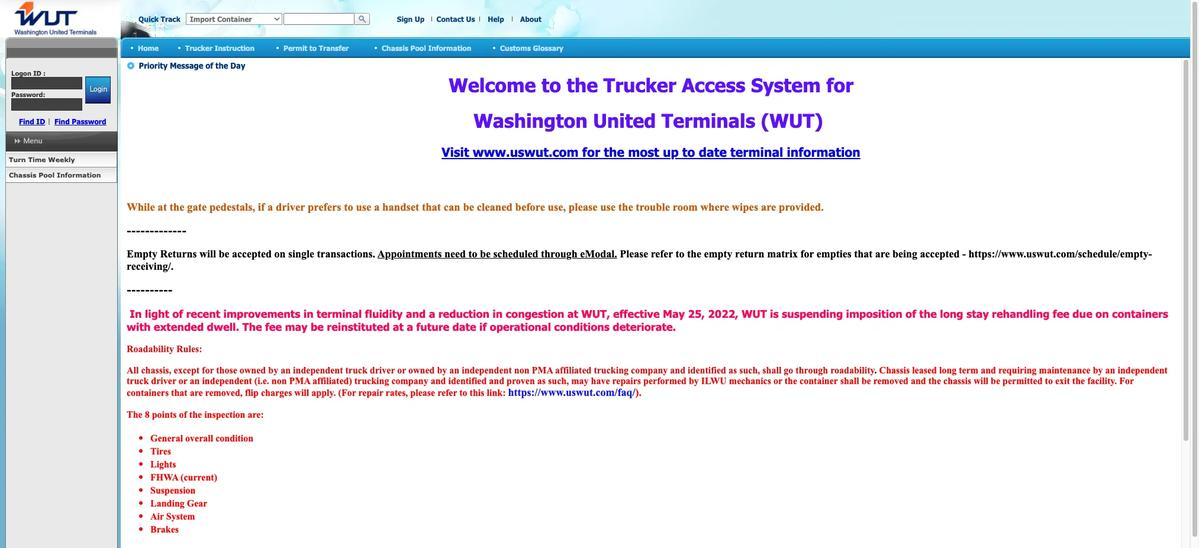 Task type: vqa. For each thing, say whether or not it's contained in the screenshot.
inventory
no



Task type: describe. For each thing, give the bounding box(es) containing it.
find for find password
[[54, 117, 70, 125]]

about link
[[520, 15, 542, 23]]

sign up link
[[397, 15, 425, 23]]

glossary
[[533, 44, 564, 52]]

quick track
[[139, 15, 181, 23]]

time
[[28, 156, 46, 163]]

us
[[466, 15, 475, 23]]

contact
[[437, 15, 464, 23]]

sign up
[[397, 15, 425, 23]]

about
[[520, 15, 542, 23]]

id for find
[[36, 117, 45, 125]]

find id link
[[19, 117, 45, 125]]

1 horizontal spatial information
[[428, 44, 471, 52]]

contact us
[[437, 15, 475, 23]]

permit
[[284, 44, 307, 52]]

up
[[415, 15, 425, 23]]

1 vertical spatial pool
[[39, 171, 55, 179]]

transfer
[[319, 44, 349, 52]]

customs
[[500, 44, 531, 52]]

help
[[488, 15, 504, 23]]

:
[[43, 69, 46, 77]]

permit to transfer
[[284, 44, 349, 52]]

turn time weekly link
[[5, 152, 117, 168]]

find id
[[19, 117, 45, 125]]

to
[[309, 44, 317, 52]]

chassis pool information link
[[5, 168, 117, 183]]

password
[[72, 117, 106, 125]]

track
[[161, 15, 181, 23]]

contact us link
[[437, 15, 475, 23]]

find password link
[[54, 117, 106, 125]]

password:
[[11, 91, 45, 98]]



Task type: locate. For each thing, give the bounding box(es) containing it.
0 horizontal spatial find
[[19, 117, 34, 125]]

1 horizontal spatial chassis
[[382, 44, 408, 52]]

turn time weekly
[[9, 156, 75, 163]]

turn
[[9, 156, 26, 163]]

weekly
[[48, 156, 75, 163]]

find left password
[[54, 117, 70, 125]]

1 vertical spatial chassis
[[9, 171, 36, 179]]

1 horizontal spatial find
[[54, 117, 70, 125]]

trucker instruction
[[185, 44, 255, 52]]

find for find id
[[19, 117, 34, 125]]

pool
[[411, 44, 426, 52], [39, 171, 55, 179]]

quick
[[139, 15, 159, 23]]

customs glossary
[[500, 44, 564, 52]]

logon
[[11, 69, 31, 77]]

id
[[33, 69, 41, 77], [36, 117, 45, 125]]

chassis down sign
[[382, 44, 408, 52]]

2 find from the left
[[54, 117, 70, 125]]

pool down turn time weekly
[[39, 171, 55, 179]]

0 vertical spatial chassis pool information
[[382, 44, 471, 52]]

0 horizontal spatial information
[[57, 171, 101, 179]]

1 vertical spatial information
[[57, 171, 101, 179]]

id for logon
[[33, 69, 41, 77]]

chassis pool information down turn time weekly link
[[9, 171, 101, 179]]

sign
[[397, 15, 413, 23]]

1 vertical spatial chassis pool information
[[9, 171, 101, 179]]

trucker
[[185, 44, 213, 52]]

instruction
[[215, 44, 255, 52]]

id down password:
[[36, 117, 45, 125]]

logon id :
[[11, 69, 46, 77]]

information down weekly
[[57, 171, 101, 179]]

find password
[[54, 117, 106, 125]]

chassis pool information
[[382, 44, 471, 52], [9, 171, 101, 179]]

help link
[[488, 15, 504, 23]]

find
[[19, 117, 34, 125], [54, 117, 70, 125]]

0 vertical spatial information
[[428, 44, 471, 52]]

0 horizontal spatial pool
[[39, 171, 55, 179]]

chassis down turn
[[9, 171, 36, 179]]

pool down the up
[[411, 44, 426, 52]]

0 horizontal spatial chassis pool information
[[9, 171, 101, 179]]

id left :
[[33, 69, 41, 77]]

None text field
[[284, 13, 355, 25], [11, 77, 82, 89], [284, 13, 355, 25], [11, 77, 82, 89]]

1 find from the left
[[19, 117, 34, 125]]

1 vertical spatial id
[[36, 117, 45, 125]]

0 horizontal spatial chassis
[[9, 171, 36, 179]]

0 vertical spatial chassis
[[382, 44, 408, 52]]

home
[[138, 44, 159, 52]]

0 vertical spatial id
[[33, 69, 41, 77]]

find down password:
[[19, 117, 34, 125]]

chassis pool information down the up
[[382, 44, 471, 52]]

chassis
[[382, 44, 408, 52], [9, 171, 36, 179]]

None password field
[[11, 98, 82, 111]]

1 horizontal spatial chassis pool information
[[382, 44, 471, 52]]

information down contact
[[428, 44, 471, 52]]

information
[[428, 44, 471, 52], [57, 171, 101, 179]]

login image
[[85, 76, 110, 104]]

0 vertical spatial pool
[[411, 44, 426, 52]]

1 horizontal spatial pool
[[411, 44, 426, 52]]



